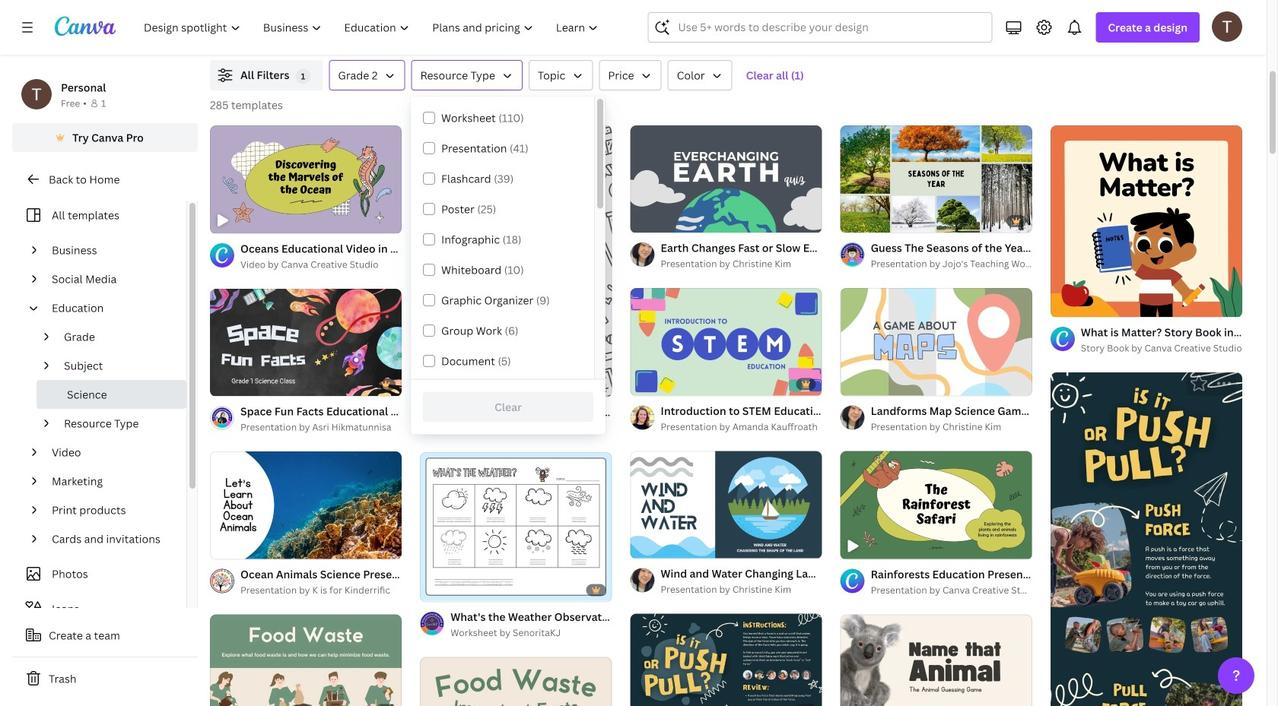 Task type: locate. For each thing, give the bounding box(es) containing it.
food waste important facts educational infographic in green beige illustrative style image
[[420, 658, 612, 707]]

guess the seasons of the year interactive presentation in green blue illustrative style image
[[840, 125, 1032, 233]]

Search search field
[[678, 13, 983, 42]]

introduction to stem education presentation in blue green and pink flat graphic style image
[[630, 288, 822, 396]]

teacher planner for 2024 in black & white school doodle style image
[[420, 126, 612, 397]]

None search field
[[648, 12, 992, 43]]

landforms map science game presentation in pastel fun style image
[[840, 288, 1032, 396]]

plant and human body systems image
[[1044, 0, 1278, 4]]

1 filter options selected element
[[296, 69, 311, 84]]

space fun facts educational presentation in watercolor style image
[[210, 289, 402, 397]]

animal quiz presentation in tan yellow handdrawn style image
[[840, 615, 1032, 707]]



Task type: vqa. For each thing, say whether or not it's contained in the screenshot.
GRADE 5
no



Task type: describe. For each thing, give the bounding box(es) containing it.
what's the weather observation worksheets blue image
[[420, 453, 612, 601]]

wind and water changing land science presentation in colorful simple style image
[[630, 451, 822, 559]]

terry turtle image
[[1212, 11, 1242, 42]]

food waste educational presentation in beige green illustrative style image
[[210, 615, 402, 707]]

what is matter? story book in orange blue hand drawn style image
[[1051, 126, 1242, 317]]

push and pull force educational infographic in yellow and blue doodle illustrative style image
[[1051, 373, 1242, 707]]

push and pull science group work in yellow and blue illustrative doodle style image
[[630, 614, 822, 707]]

earth changes fast or slow events science quiz in grey green pastel  style image
[[630, 125, 822, 233]]

top level navigation element
[[134, 12, 611, 43]]

ocean animals science presentation in colorful realistic style image
[[210, 452, 402, 560]]



